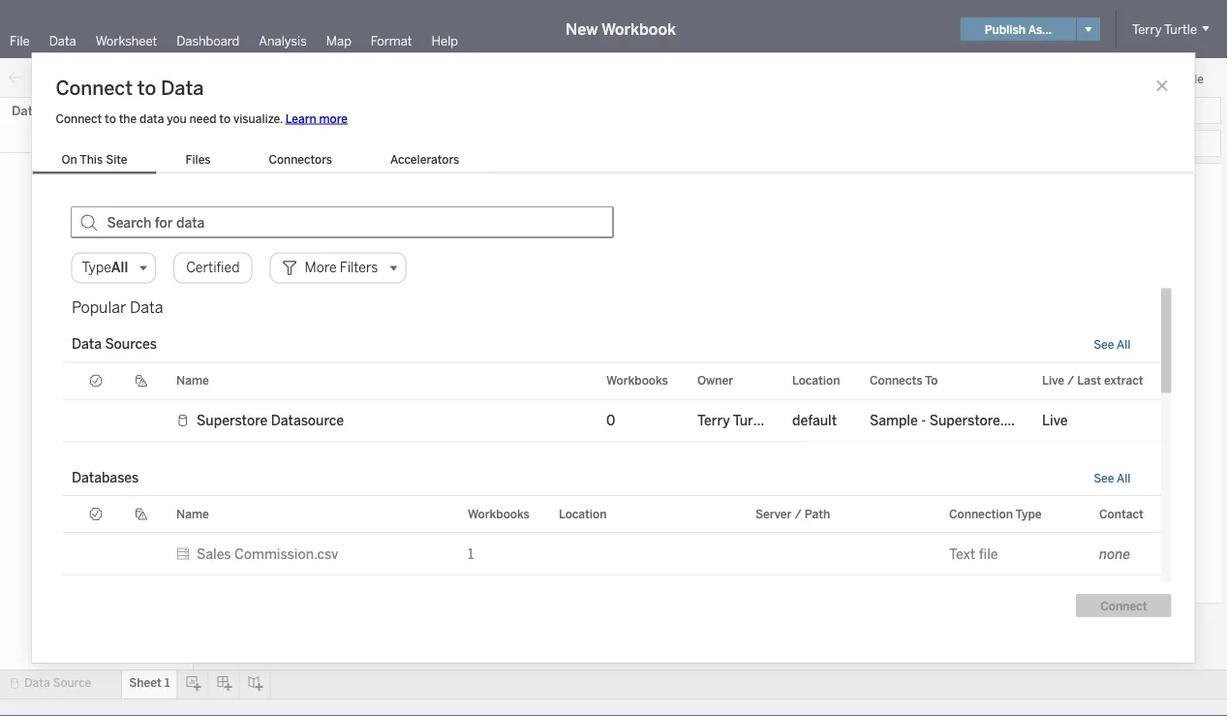 Task type: locate. For each thing, give the bounding box(es) containing it.
all up contact at bottom right
[[1117, 471, 1131, 485]]

2 name from the top
[[176, 506, 209, 520]]

connection
[[949, 506, 1013, 520]]

connect down contact at bottom right
[[1101, 599, 1148, 613]]

workbooks
[[606, 373, 668, 387], [468, 506, 530, 520]]

superstore datasource
[[196, 412, 344, 428]]

connect to data
[[56, 77, 204, 100]]

0 vertical spatial see all button
[[1094, 337, 1131, 351]]

turtle down owner
[[733, 412, 770, 428]]

grid containing superstore datasource
[[62, 362, 1162, 459]]

1 vertical spatial grid
[[62, 496, 1162, 716]]

row
[[62, 399, 1162, 442], [62, 533, 1162, 575]]

connect button
[[1077, 594, 1172, 617]]

show me
[[1155, 71, 1205, 86]]

0 vertical spatial row
[[62, 399, 1162, 442]]

1 vertical spatial sheet 1
[[129, 676, 170, 690]]

superstore
[[196, 412, 267, 428]]

1 horizontal spatial workbooks
[[606, 373, 668, 387]]

0 horizontal spatial workbooks
[[468, 506, 530, 520]]

sheet 1 down accelerators
[[386, 173, 454, 200]]

connects to
[[870, 373, 938, 387]]

undo image
[[6, 68, 25, 88]]

/ left last
[[1068, 373, 1075, 387]]

1 vertical spatial /
[[795, 506, 802, 520]]

0 vertical spatial name
[[176, 373, 209, 387]]

0 horizontal spatial terry
[[697, 412, 730, 428]]

2 all from the top
[[1117, 471, 1131, 485]]

certified
[[186, 260, 240, 276]]

live left last
[[1042, 373, 1065, 387]]

live inside row
[[1042, 412, 1068, 428]]

/
[[1068, 373, 1075, 387], [795, 506, 802, 520]]

publish as...
[[985, 22, 1053, 36]]

1 row from the top
[[62, 399, 1162, 442]]

as...
[[1029, 22, 1053, 36]]

0 horizontal spatial sheet 1
[[129, 676, 170, 690]]

analysis
[[259, 33, 307, 48]]

2 none from the top
[[1100, 588, 1131, 604]]

sheet right source
[[129, 676, 162, 690]]

connect up the on
[[56, 111, 102, 126]]

see all button
[[1094, 337, 1131, 351], [1094, 471, 1131, 485]]

turtle inside row
[[733, 412, 770, 428]]

0 vertical spatial live
[[1042, 373, 1065, 387]]

1 vertical spatial location
[[559, 506, 607, 520]]

1 vertical spatial see all button
[[1094, 471, 1131, 485]]

see all
[[1094, 337, 1131, 351], [1094, 471, 1131, 485]]

location
[[792, 373, 840, 387], [559, 506, 607, 520]]

row group
[[62, 533, 1162, 716]]

1 vertical spatial see all
[[1094, 471, 1131, 485]]

1 vertical spatial turtle
[[733, 412, 770, 428]]

terry
[[1133, 21, 1163, 37], [697, 412, 730, 428]]

server
[[755, 506, 792, 520]]

0 horizontal spatial replay animation image
[[68, 68, 87, 87]]

to
[[137, 77, 156, 100], [105, 111, 116, 126], [219, 111, 231, 126]]

0 horizontal spatial location
[[559, 506, 607, 520]]

0 horizontal spatial /
[[795, 506, 802, 520]]

terry turtle
[[1133, 21, 1198, 37], [697, 412, 770, 428]]

show
[[1155, 71, 1185, 86]]

data
[[49, 33, 76, 48], [161, 77, 204, 100], [12, 103, 40, 119], [129, 298, 163, 316], [71, 336, 101, 352], [24, 676, 50, 690]]

0 horizontal spatial 1
[[165, 676, 170, 690]]

terry up show
[[1133, 21, 1163, 37]]

see all for superstore datasource
[[1094, 337, 1131, 351]]

1 horizontal spatial terry turtle
[[1133, 21, 1198, 37]]

row group containing sales commission.csv
[[62, 533, 1162, 716]]

2 row from the top
[[62, 533, 1162, 575]]

row containing superstore datasource
[[62, 399, 1162, 442]]

1 vertical spatial row
[[62, 533, 1162, 575]]

none
[[1100, 546, 1131, 562], [1100, 588, 1131, 604]]

me
[[1188, 71, 1205, 86]]

0 vertical spatial see all
[[1094, 337, 1131, 351]]

0 horizontal spatial turtle
[[733, 412, 770, 428]]

to left 'pause auto updates' icon in the top of the page
[[137, 77, 156, 100]]

1 see all button from the top
[[1094, 337, 1131, 351]]

none for none row
[[1100, 588, 1131, 604]]

accelerators
[[391, 153, 460, 167]]

2 vertical spatial connect
[[1101, 599, 1148, 613]]

see all button for superstore datasource
[[1094, 337, 1131, 351]]

2 horizontal spatial 1
[[468, 546, 474, 562]]

1 none from the top
[[1100, 546, 1131, 562]]

grid for databases
[[62, 496, 1162, 716]]

terry turtle down owner
[[697, 412, 770, 428]]

1 horizontal spatial turtle
[[1165, 21, 1198, 37]]

name
[[176, 373, 209, 387], [176, 506, 209, 520]]

default
[[792, 412, 837, 428]]

replay animation image right redo icon
[[68, 68, 87, 87]]

0 vertical spatial see
[[1094, 337, 1114, 351]]

0 horizontal spatial to
[[105, 111, 116, 126]]

0 vertical spatial none
[[1100, 546, 1131, 562]]

all
[[1117, 337, 1131, 351], [1117, 471, 1131, 485]]

0 horizontal spatial terry turtle
[[697, 412, 770, 428]]

see all up extract
[[1094, 337, 1131, 351]]

all up extract
[[1117, 337, 1131, 351]]

0 vertical spatial turtle
[[1165, 21, 1198, 37]]

show me button
[[1124, 63, 1222, 93]]

location up default on the right of the page
[[792, 373, 840, 387]]

1 live from the top
[[1042, 373, 1065, 387]]

to for data
[[137, 77, 156, 100]]

turtle
[[1165, 21, 1198, 37], [733, 412, 770, 428]]

sales commission.csv
[[196, 546, 338, 562]]

sheet 1
[[386, 173, 454, 200], [129, 676, 170, 690]]

see for superstore datasource
[[1094, 337, 1114, 351]]

grid
[[62, 362, 1162, 459], [62, 496, 1162, 716]]

0 vertical spatial connect
[[56, 77, 133, 100]]

live for live / last extract
[[1042, 373, 1065, 387]]

list box
[[32, 149, 489, 174]]

1 name from the top
[[176, 373, 209, 387]]

0 vertical spatial grid
[[62, 362, 1162, 459]]

1 see from the top
[[1094, 337, 1114, 351]]

to right need
[[219, 111, 231, 126]]

2 see all button from the top
[[1094, 471, 1131, 485]]

0 vertical spatial all
[[1117, 337, 1131, 351]]

1 vertical spatial none
[[1100, 588, 1131, 604]]

0 vertical spatial sheet
[[386, 173, 439, 200]]

1 horizontal spatial 1
[[443, 173, 454, 200]]

2 vertical spatial 1
[[165, 676, 170, 690]]

1 horizontal spatial location
[[792, 373, 840, 387]]

see all button up extract
[[1094, 337, 1131, 351]]

path
[[805, 506, 830, 520]]

1 horizontal spatial /
[[1068, 373, 1075, 387]]

more
[[319, 111, 348, 126]]

connect up "analytics" on the left of page
[[56, 77, 133, 100]]

sheet 1 right source
[[129, 676, 170, 690]]

data source
[[24, 676, 91, 690]]

see up the live / last extract
[[1094, 337, 1114, 351]]

1 vertical spatial live
[[1042, 412, 1068, 428]]

color
[[217, 286, 244, 299]]

1 vertical spatial terry turtle
[[697, 412, 770, 428]]

name up sales
[[176, 506, 209, 520]]

type
[[1016, 506, 1042, 520]]

see all up contact at bottom right
[[1094, 471, 1131, 485]]

turtle up show me
[[1165, 21, 1198, 37]]

popular
[[71, 298, 126, 316]]

2 see from the top
[[1094, 471, 1114, 485]]

0 vertical spatial terry
[[1133, 21, 1163, 37]]

0 vertical spatial workbooks
[[606, 373, 668, 387]]

see up contact at bottom right
[[1094, 471, 1114, 485]]

1 vertical spatial 1
[[468, 546, 474, 562]]

grid containing sales commission.csv
[[62, 496, 1162, 716]]

1 all from the top
[[1117, 337, 1131, 351]]

1 vertical spatial name
[[176, 506, 209, 520]]

1 horizontal spatial to
[[137, 77, 156, 100]]

to left the the
[[105, 111, 116, 126]]

data up collapse image
[[161, 77, 204, 100]]

all for superstore datasource
[[1117, 337, 1131, 351]]

sheet
[[386, 173, 439, 200], [129, 676, 162, 690]]

contact
[[1100, 506, 1144, 520]]

2 live from the top
[[1042, 412, 1068, 428]]

marks
[[223, 205, 257, 220]]

terry inside row
[[697, 412, 730, 428]]

map
[[326, 33, 352, 48]]

replay animation image
[[68, 68, 87, 87], [95, 71, 107, 83]]

2 grid from the top
[[62, 496, 1162, 716]]

location up none row
[[559, 506, 607, 520]]

1 vertical spatial terry
[[697, 412, 730, 428]]

collapse image
[[177, 106, 189, 117]]

on
[[62, 153, 77, 167]]

last
[[1077, 373, 1101, 387]]

1 vertical spatial all
[[1117, 471, 1131, 485]]

0 vertical spatial /
[[1068, 373, 1075, 387]]

connect
[[56, 77, 133, 100], [56, 111, 102, 126], [1101, 599, 1148, 613]]

sheet down accelerators
[[386, 173, 439, 200]]

1 grid from the top
[[62, 362, 1162, 459]]

1 vertical spatial sheet
[[129, 676, 162, 690]]

live
[[1042, 373, 1065, 387], [1042, 412, 1068, 428]]

replay animation image up "analytics" on the left of page
[[95, 71, 107, 83]]

1
[[443, 173, 454, 200], [468, 546, 474, 562], [165, 676, 170, 690]]

learn
[[286, 111, 317, 126]]

1 vertical spatial see
[[1094, 471, 1114, 485]]

live down the live / last extract
[[1042, 412, 1068, 428]]

terry turtle inside row
[[697, 412, 770, 428]]

terry down owner
[[697, 412, 730, 428]]

terry turtle up show me button
[[1133, 21, 1198, 37]]

1 see all from the top
[[1094, 337, 1131, 351]]

see all button up contact at bottom right
[[1094, 471, 1131, 485]]

2 see all from the top
[[1094, 471, 1131, 485]]

data up redo icon
[[49, 33, 76, 48]]

2 horizontal spatial to
[[219, 111, 231, 126]]

sample
[[870, 412, 918, 428]]

list box containing on this site
[[32, 149, 489, 174]]

1 vertical spatial workbooks
[[468, 506, 530, 520]]

/ left path
[[795, 506, 802, 520]]

name up "superstore"
[[176, 373, 209, 387]]

1 vertical spatial connect
[[56, 111, 102, 126]]

0 vertical spatial location
[[792, 373, 840, 387]]

0 vertical spatial sheet 1
[[386, 173, 454, 200]]

see
[[1094, 337, 1114, 351], [1094, 471, 1114, 485]]

connect inside button
[[1101, 599, 1148, 613]]



Task type: describe. For each thing, give the bounding box(es) containing it.
data down undo image
[[12, 103, 40, 119]]

pause auto updates image
[[164, 68, 183, 88]]

grid for data sources
[[62, 362, 1162, 459]]

this
[[80, 153, 103, 167]]

connectors
[[269, 153, 332, 167]]

0 vertical spatial terry turtle
[[1133, 21, 1198, 37]]

workbook
[[602, 20, 676, 38]]

owner
[[697, 373, 733, 387]]

1 horizontal spatial sheet
[[386, 173, 439, 200]]

datasource
[[271, 412, 344, 428]]

sales
[[196, 546, 231, 562]]

files
[[186, 153, 211, 167]]

connect for connect to the data you need to visualize. learn more
[[56, 111, 102, 126]]

0
[[606, 412, 615, 428]]

worksheet
[[96, 33, 157, 48]]

on this site
[[62, 153, 128, 167]]

learn more link
[[286, 111, 348, 126]]

all for 1
[[1117, 471, 1131, 485]]

data left source
[[24, 676, 50, 690]]

name for databases
[[176, 506, 209, 520]]

popular data
[[71, 298, 163, 316]]

publish
[[985, 22, 1026, 36]]

visualize.
[[234, 111, 283, 126]]

-
[[921, 412, 926, 428]]

1 horizontal spatial terry
[[1133, 21, 1163, 37]]

sample - superstore.xls
[[870, 412, 1022, 428]]

extract
[[1104, 373, 1144, 387]]

1 inside row
[[468, 546, 474, 562]]

new worksheet image
[[207, 68, 235, 88]]

connect for connect to data
[[56, 77, 133, 100]]

/ for path
[[795, 506, 802, 520]]

publish as... button
[[961, 17, 1077, 41]]

see for 1
[[1094, 471, 1114, 485]]

format
[[371, 33, 412, 48]]

server / path
[[755, 506, 830, 520]]

certified button
[[174, 252, 252, 283]]

the
[[119, 111, 137, 126]]

1 horizontal spatial replay animation image
[[95, 71, 107, 83]]

new
[[566, 20, 598, 38]]

name for data sources
[[176, 373, 209, 387]]

data
[[140, 111, 164, 126]]

commission.csv
[[234, 546, 338, 562]]

1 horizontal spatial sheet 1
[[386, 173, 454, 200]]

new data source image
[[133, 68, 152, 88]]

help
[[432, 33, 458, 48]]

data up sources
[[129, 298, 163, 316]]

sources
[[105, 336, 156, 352]]

data sources
[[71, 336, 156, 352]]

file
[[10, 33, 30, 48]]

need
[[190, 111, 217, 126]]

connect for connect
[[1101, 599, 1148, 613]]

none for row containing sales commission.csv
[[1100, 546, 1131, 562]]

to for the
[[105, 111, 116, 126]]

see all for 1
[[1094, 471, 1131, 485]]

to
[[925, 373, 938, 387]]

analytics
[[89, 103, 144, 119]]

see all button for 1
[[1094, 471, 1131, 485]]

0 horizontal spatial sheet
[[129, 676, 162, 690]]

databases
[[71, 469, 138, 485]]

file
[[979, 546, 998, 562]]

redo image
[[37, 68, 56, 88]]

none row
[[62, 575, 1162, 618]]

text file
[[949, 546, 998, 562]]

connect to the data you need to visualize. learn more
[[56, 111, 348, 126]]

site
[[106, 153, 128, 167]]

new workbook
[[566, 20, 676, 38]]

connects
[[870, 373, 923, 387]]

superstore.xls
[[930, 412, 1022, 428]]

size
[[275, 286, 296, 299]]

live for live
[[1042, 412, 1068, 428]]

source
[[53, 676, 91, 690]]

live / last extract
[[1042, 373, 1144, 387]]

you
[[167, 111, 187, 126]]

connection type
[[949, 506, 1042, 520]]

data down popular
[[71, 336, 101, 352]]

pages
[[223, 104, 256, 118]]

/ for last
[[1068, 373, 1075, 387]]

text
[[949, 546, 976, 562]]

dashboard
[[177, 33, 240, 48]]

row containing sales commission.csv
[[62, 533, 1162, 575]]

0 vertical spatial 1
[[443, 173, 454, 200]]



Task type: vqa. For each thing, say whether or not it's contained in the screenshot.
/ to the bottom
yes



